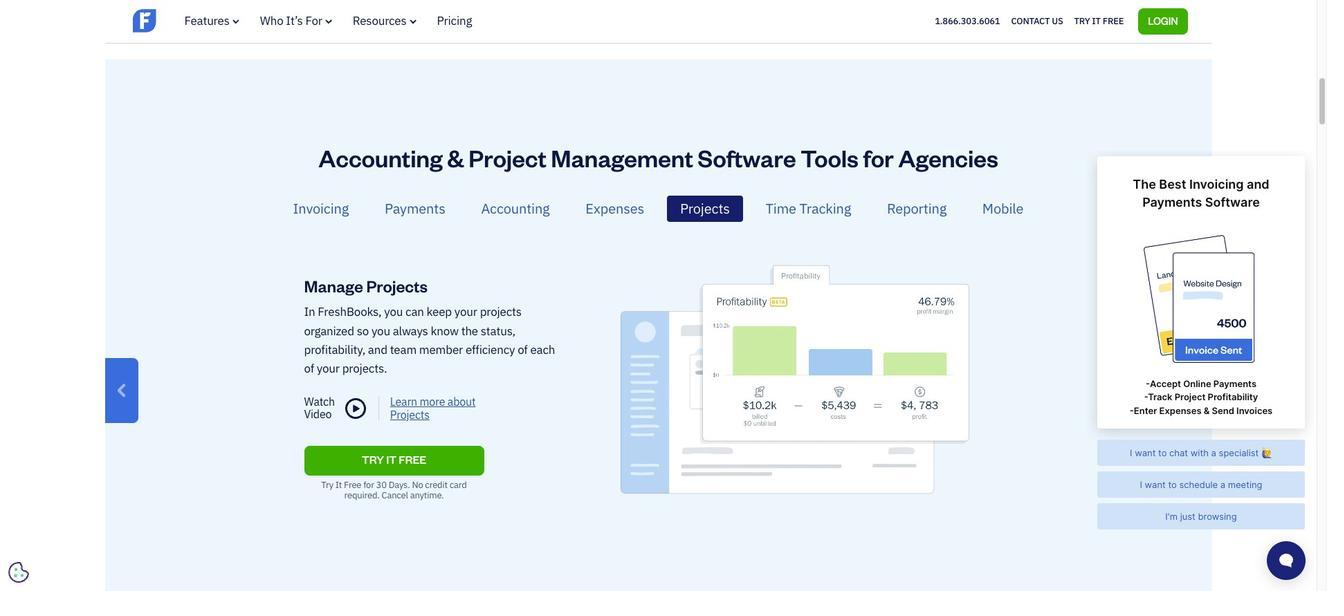 Task type: locate. For each thing, give the bounding box(es) containing it.
1 vertical spatial for
[[363, 479, 374, 491]]

who
[[260, 13, 283, 28]]

1 horizontal spatial try
[[1074, 15, 1090, 27]]

0 vertical spatial projects
[[680, 200, 730, 217]]

your up the
[[454, 305, 477, 320]]

1 vertical spatial projects
[[366, 275, 428, 297]]

always
[[393, 323, 428, 339]]

1 vertical spatial free
[[344, 479, 361, 491]]

accounting & project management software tools for agencies
[[318, 142, 998, 173]]

you left the can
[[384, 305, 403, 320]]

1 horizontal spatial of
[[518, 342, 528, 358]]

software
[[698, 142, 796, 173]]

1 vertical spatial your
[[317, 361, 340, 377]]

2 vertical spatial projects
[[390, 408, 429, 422]]

login
[[1148, 14, 1178, 27]]

1 horizontal spatial for
[[863, 142, 894, 173]]

for
[[863, 142, 894, 173], [363, 479, 374, 491]]

each
[[530, 342, 555, 358]]

your
[[454, 305, 477, 320], [317, 361, 340, 377]]

1 vertical spatial try
[[321, 479, 333, 491]]

0 horizontal spatial for
[[363, 479, 374, 491]]

1.866.303.6061
[[935, 15, 1000, 27]]

for right the tools
[[863, 142, 894, 173]]

of left each
[[518, 342, 528, 358]]

anytime.
[[410, 490, 444, 502]]

projects link
[[667, 196, 743, 222]]

features link
[[184, 13, 239, 28]]

time
[[766, 200, 796, 217]]

0 vertical spatial try
[[1074, 15, 1090, 27]]

accounting
[[318, 142, 443, 173], [481, 200, 550, 217]]

try it free link
[[1074, 12, 1124, 30]]

0 vertical spatial your
[[454, 305, 477, 320]]

1 horizontal spatial free
[[1103, 15, 1124, 27]]

0 horizontal spatial your
[[317, 361, 340, 377]]

you right so
[[371, 323, 390, 339]]

try left 'it'
[[1074, 15, 1090, 27]]

required.
[[344, 490, 380, 502]]

of down "profitability,"
[[304, 361, 314, 377]]

0 vertical spatial free
[[1103, 15, 1124, 27]]

card
[[450, 479, 467, 491]]

try for try it free
[[1074, 15, 1090, 27]]

&
[[447, 142, 464, 173]]

accounting down project
[[481, 200, 550, 217]]

try inside try it free for 30 days. no credit card required. cancel anytime.
[[321, 479, 333, 491]]

free
[[1103, 15, 1124, 27], [344, 479, 361, 491]]

expenses
[[585, 200, 644, 217]]

it
[[335, 479, 342, 491]]

time tracking
[[766, 200, 851, 217]]

accounting up the payments
[[318, 142, 443, 173]]

status,
[[481, 323, 515, 339]]

projects up the free at the bottom
[[390, 408, 429, 422]]

the
[[461, 323, 478, 339]]

0 vertical spatial for
[[863, 142, 894, 173]]

agencies
[[898, 142, 998, 173]]

1 vertical spatial you
[[371, 323, 390, 339]]

and
[[368, 342, 387, 358]]

about
[[448, 395, 476, 409]]

watch
[[304, 395, 335, 409]]

try it free
[[362, 452, 426, 467]]

free inside try it free for 30 days. no credit card required. cancel anytime.
[[344, 479, 361, 491]]

you
[[384, 305, 403, 320], [371, 323, 390, 339]]

free right 'it'
[[1103, 15, 1124, 27]]

invoicing
[[293, 200, 349, 217]]

projects
[[680, 200, 730, 217], [366, 275, 428, 297], [390, 408, 429, 422]]

1 vertical spatial accounting
[[481, 200, 550, 217]]

1 horizontal spatial accounting
[[481, 200, 550, 217]]

your down "profitability,"
[[317, 361, 340, 377]]

of
[[518, 342, 528, 358], [304, 361, 314, 377]]

resources
[[353, 13, 407, 28]]

projects inside "learn more about projects"
[[390, 408, 429, 422]]

30
[[376, 479, 387, 491]]

0 vertical spatial you
[[384, 305, 403, 320]]

time tracking link
[[752, 196, 864, 222]]

cancel
[[382, 490, 408, 502]]

free
[[399, 452, 426, 467]]

features
[[184, 13, 230, 28]]

try left it in the left of the page
[[321, 479, 333, 491]]

free right it in the left of the page
[[344, 479, 361, 491]]

try
[[1074, 15, 1090, 27], [321, 479, 333, 491]]

resources link
[[353, 13, 416, 28]]

0 horizontal spatial of
[[304, 361, 314, 377]]

projects down software
[[680, 200, 730, 217]]

reporting
[[887, 200, 947, 217]]

0 horizontal spatial free
[[344, 479, 361, 491]]

0 horizontal spatial try
[[321, 479, 333, 491]]

0 vertical spatial accounting
[[318, 142, 443, 173]]

projects up the can
[[366, 275, 428, 297]]

for left 30
[[363, 479, 374, 491]]

projects
[[480, 305, 522, 320]]

login link
[[1138, 8, 1188, 34]]

for inside try it free for 30 days. no credit card required. cancel anytime.
[[363, 479, 374, 491]]

keep
[[427, 305, 452, 320]]

0 horizontal spatial accounting
[[318, 142, 443, 173]]

0 vertical spatial of
[[518, 342, 528, 358]]

no
[[412, 479, 423, 491]]



Task type: vqa. For each thing, say whether or not it's contained in the screenshot.
2nd Premium from the top
no



Task type: describe. For each thing, give the bounding box(es) containing it.
learn more about projects
[[390, 395, 476, 422]]

so
[[357, 323, 369, 339]]

know
[[431, 323, 459, 339]]

1 vertical spatial of
[[304, 361, 314, 377]]

it
[[1092, 15, 1101, 27]]

invoicing link
[[280, 196, 362, 222]]

try it free link
[[304, 446, 484, 476]]

try
[[362, 452, 384, 467]]

accounting link
[[468, 196, 563, 222]]

expenses link
[[572, 196, 657, 222]]

learn
[[390, 395, 417, 409]]

tools
[[801, 142, 858, 173]]

it's
[[286, 13, 303, 28]]

credit
[[425, 479, 448, 491]]

mobile
[[982, 200, 1024, 217]]

accounting for accounting
[[481, 200, 550, 217]]

1.866.303.6061 link
[[935, 15, 1000, 27]]

try it free
[[1074, 15, 1124, 27]]

learn more about projects link
[[379, 395, 504, 422]]

contact
[[1011, 15, 1050, 27]]

profitability,
[[304, 342, 365, 358]]

more
[[420, 395, 445, 409]]

contact us link
[[1011, 12, 1063, 30]]

payments
[[385, 200, 445, 217]]

project
[[469, 142, 546, 173]]

manage
[[304, 275, 363, 297]]

organized
[[304, 323, 354, 339]]

accounting for accounting & project management software tools for agencies
[[318, 142, 443, 173]]

efficiency
[[466, 342, 515, 358]]

payments link
[[371, 196, 459, 222]]

in
[[304, 305, 315, 320]]

management
[[551, 142, 693, 173]]

manage projects
[[304, 275, 428, 297]]

who it's for link
[[260, 13, 332, 28]]

can
[[406, 305, 424, 320]]

free for it
[[1103, 15, 1124, 27]]

pricing
[[437, 13, 472, 28]]

freshbooks logo image
[[132, 7, 240, 34]]

contact us
[[1011, 15, 1063, 27]]

try it free for 30 days. no credit card required. cancel anytime.
[[321, 479, 467, 502]]

days.
[[389, 479, 410, 491]]

tracking
[[799, 200, 851, 217]]

try for try it free for 30 days. no credit card required. cancel anytime.
[[321, 479, 333, 491]]

team
[[390, 342, 417, 358]]

freshbooks,
[[318, 305, 382, 320]]

it
[[386, 452, 397, 467]]

for
[[305, 13, 322, 28]]

pricing link
[[437, 13, 472, 28]]

in freshbooks, you can keep your projects organized so you always know the status, profitability, and team member efficiency of each of your projects.
[[304, 305, 555, 377]]

carousel projects image
[[580, 259, 1013, 531]]

video
[[304, 407, 332, 421]]

1 horizontal spatial your
[[454, 305, 477, 320]]

us
[[1052, 15, 1063, 27]]

reporting link
[[874, 196, 960, 222]]

who it's for
[[260, 13, 322, 28]]

mobile link
[[969, 196, 1037, 222]]

watch video
[[304, 395, 335, 421]]

projects.
[[342, 361, 387, 377]]

cookie consent banner dialog
[[10, 421, 218, 581]]

free for it
[[344, 479, 361, 491]]

cookie preferences image
[[8, 562, 29, 583]]

member
[[419, 342, 463, 358]]



